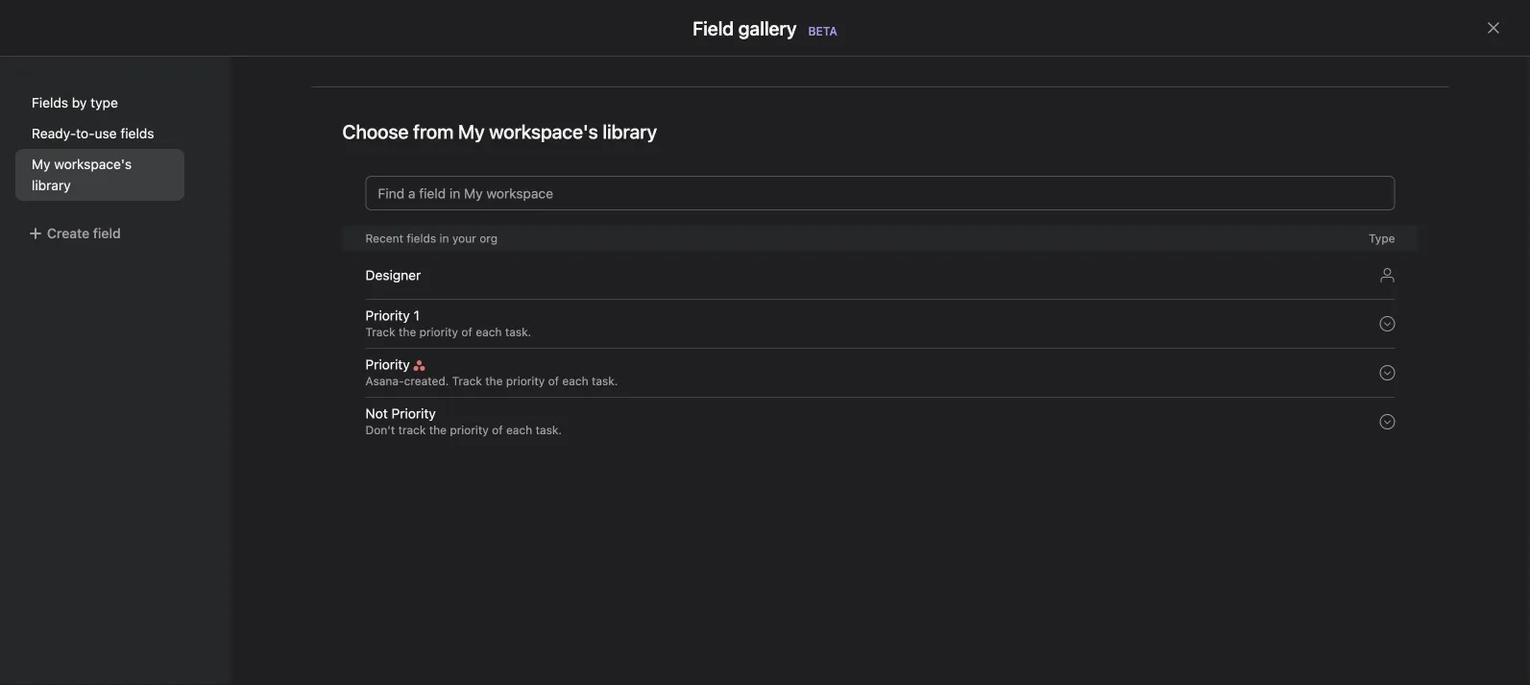 Task type: vqa. For each thing, say whether or not it's contained in the screenshot.
Leave task button
no



Task type: locate. For each thing, give the bounding box(es) containing it.
customize inside dropdown button
[[1442, 88, 1499, 102]]

field
[[93, 225, 121, 241]]

track up more
[[452, 374, 482, 387]]

to right move at right
[[965, 388, 976, 402]]

will
[[546, 264, 574, 287]]

workflow
[[46, 350, 166, 386]]

in up 'team's'
[[173, 350, 196, 386]]

0 horizontal spatial in
[[173, 350, 196, 386]]

0 horizontal spatial customize
[[1202, 165, 1294, 188]]

when tasks move to this section, what should happen automatically?
[[864, 388, 1118, 419]]

priority inside not priority don't track the priority of each task.
[[392, 405, 436, 421]]

create field button
[[15, 216, 133, 251]]

fields inside button
[[32, 94, 68, 110]]

in left org at the left of page
[[440, 231, 449, 245]]

priority down more
[[450, 423, 489, 436]]

fields up the 'brings'
[[1279, 246, 1313, 262]]

automate
[[46, 395, 115, 414]]

1 vertical spatial fields
[[407, 231, 436, 245]]

recent fields in your org
[[366, 231, 498, 245]]

fields left use
[[1108, 234, 1140, 248]]

your inside use custom fields to track priority, cost, or whatever brings clarity to your workflow.
[[1363, 268, 1390, 283]]

1 horizontal spatial task.
[[536, 423, 562, 436]]

clarity
[[1305, 268, 1343, 283]]

of up asana-created. track the priority of each task. on the bottom left of the page
[[462, 325, 473, 338]]

workspace's
[[54, 156, 132, 172]]

of
[[462, 325, 473, 338], [548, 374, 559, 387], [492, 423, 503, 436]]

of down manually
[[548, 374, 559, 387]]

0 vertical spatial priority
[[366, 307, 410, 323]]

priority down created.
[[392, 405, 436, 421]]

to inside when tasks move to this section, what should happen automatically?
[[965, 388, 976, 402]]

2 horizontal spatial the
[[485, 374, 503, 387]]

each down manually
[[562, 374, 589, 387]]

1 horizontal spatial customize
[[1442, 88, 1499, 102]]

0 vertical spatial fields
[[120, 125, 154, 141]]

from
[[413, 120, 454, 143]]

2 vertical spatial tasks
[[899, 388, 929, 402]]

each inside priority 1 track the priority of each task.
[[476, 325, 502, 338]]

calendar link
[[355, 118, 427, 139]]

dashboard
[[587, 121, 656, 136]]

1 vertical spatial task.
[[592, 374, 618, 387]]

tasks down 'anyone'
[[503, 360, 531, 374]]

track inside use custom fields to track priority, cost, or whatever brings clarity to your workflow.
[[1333, 246, 1364, 262]]

keep
[[299, 395, 333, 414]]

the up the more options
[[485, 374, 503, 387]]

when
[[864, 388, 896, 402]]

2 horizontal spatial task.
[[592, 374, 618, 387]]

field
[[693, 16, 734, 39]]

asana-created. track the priority of each task.
[[366, 374, 618, 387]]

customize button
[[1418, 82, 1508, 109]]

0 vertical spatial each
[[476, 325, 502, 338]]

fields
[[120, 125, 154, 141], [407, 231, 436, 245], [1279, 246, 1313, 262]]

1 vertical spatial of
[[548, 374, 559, 387]]

each for 1
[[476, 325, 502, 338]]

priority up created.
[[420, 325, 458, 338]]

1 down designer
[[414, 307, 420, 323]]

priority inside not priority don't track the priority of each task.
[[450, 423, 489, 436]]

ready-
[[32, 125, 76, 141]]

fields right use on the top left of page
[[120, 125, 154, 141]]

use custom fields to track priority, cost, or whatever brings clarity to your workflow.
[[1202, 246, 1466, 283]]

priority inside priority 1 track the priority of each task.
[[420, 325, 458, 338]]

priority up asana-
[[366, 356, 410, 372]]

choose
[[343, 120, 409, 143]]

each up asana-created. track the priority of each task. on the bottom left of the page
[[476, 325, 502, 338]]

0 vertical spatial customize
[[1442, 88, 1499, 102]]

1 horizontal spatial of
[[492, 423, 503, 436]]

0 horizontal spatial tasks
[[503, 360, 531, 374]]

anyone with access to this project can add tasks manually
[[503, 343, 735, 374]]

1 vertical spatial each
[[562, 374, 589, 387]]

track
[[366, 325, 396, 338], [452, 374, 482, 387]]

task
[[955, 338, 978, 352]]

track for created.
[[452, 374, 482, 387]]

of inside priority 1 track the priority of each task.
[[462, 325, 473, 338]]

not
[[366, 405, 388, 421]]

0 vertical spatial task.
[[505, 325, 532, 338]]

to inside anyone with access to this project can add tasks manually
[[613, 343, 624, 356]]

my workspace's library
[[32, 156, 132, 193]]

org
[[480, 231, 498, 245]]

my inside my workspace's library
[[32, 156, 50, 172]]

task. inside priority 1 track the priority of each task.
[[505, 325, 532, 338]]

1 horizontal spatial track
[[1333, 246, 1364, 262]]

board
[[202, 121, 239, 136]]

dashboard link
[[571, 118, 656, 139]]

to-
[[76, 125, 95, 141]]

work flowing.
[[46, 415, 141, 433]]

project
[[651, 343, 689, 356]]

fields inside use custom fields to track priority, cost, or whatever brings clarity to your workflow.
[[1279, 246, 1313, 262]]

don't
[[366, 423, 395, 436]]

0 horizontal spatial task.
[[505, 325, 532, 338]]

task. up 'anyone'
[[505, 325, 532, 338]]

0 vertical spatial priority
[[420, 325, 458, 338]]

customize down close this dialog 'icon'
[[1442, 88, 1499, 102]]

0 horizontal spatial my
[[32, 156, 50, 172]]

track up clarity
[[1333, 246, 1364, 262]]

0 horizontal spatial fields
[[32, 94, 68, 110]]

2 horizontal spatial of
[[548, 374, 559, 387]]

this inside when tasks move to this section, what should happen automatically?
[[979, 388, 1000, 402]]

track inside priority 1 track the priority of each task.
[[366, 325, 396, 338]]

0 vertical spatial tasks
[[578, 264, 624, 287]]

1 horizontal spatial each
[[506, 423, 533, 436]]

gallery
[[739, 16, 797, 39]]

0 horizontal spatial of
[[462, 325, 473, 338]]

this inside anyone with access to this project can add tasks manually
[[627, 343, 647, 356]]

2 vertical spatial each
[[506, 423, 533, 436]]

brings
[[1262, 268, 1301, 283]]

how will tasks be added to this project?
[[502, 264, 732, 314]]

more options
[[468, 403, 541, 416]]

tasks up the this project?
[[578, 264, 624, 287]]

the
[[399, 325, 416, 338], [485, 374, 503, 387], [429, 423, 447, 436]]

task. down anyone with access to this project can add tasks manually at the bottom left
[[592, 374, 618, 387]]

overview
[[42, 121, 102, 136]]

to inside how will tasks be added to this project?
[[714, 264, 732, 287]]

task.
[[505, 325, 532, 338], [592, 374, 618, 387], [536, 423, 562, 436]]

2 horizontal spatial fields
[[1279, 246, 1313, 262]]

recent
[[366, 231, 404, 245]]

to up clarity
[[1317, 246, 1329, 262]]

1 vertical spatial priority
[[366, 356, 410, 372]]

1 vertical spatial in
[[173, 350, 196, 386]]

priority
[[420, 325, 458, 338], [506, 374, 545, 387], [450, 423, 489, 436]]

customize up the custom
[[1202, 165, 1294, 188]]

start building your workflow in two minutes automate your team's process and keep work flowing.
[[46, 311, 363, 433]]

this for section,
[[979, 388, 1000, 402]]

1 vertical spatial tasks
[[503, 360, 531, 374]]

1 vertical spatial priority
[[506, 374, 545, 387]]

the up created.
[[399, 325, 416, 338]]

this left section,
[[979, 388, 1000, 402]]

priority
[[366, 307, 410, 323], [366, 356, 410, 372], [392, 405, 436, 421]]

fields right the recent
[[407, 231, 436, 245]]

1 horizontal spatial this
[[979, 388, 1000, 402]]

to right clarity
[[1347, 268, 1359, 283]]

my right from
[[458, 120, 485, 143]]

fields inside button
[[120, 125, 154, 141]]

0 vertical spatial track
[[1333, 246, 1364, 262]]

1 horizontal spatial tasks
[[578, 264, 624, 287]]

section
[[921, 297, 973, 316]]

2 vertical spatial fields
[[1279, 246, 1313, 262]]

1 vertical spatial track
[[452, 374, 482, 387]]

tasks inside anyone with access to this project can add tasks manually
[[503, 360, 531, 374]]

1 left incomplete
[[883, 338, 888, 352]]

priority inside priority 1 track the priority of each task.
[[366, 307, 410, 323]]

2 vertical spatial of
[[492, 423, 503, 436]]

0 vertical spatial the
[[399, 325, 416, 338]]

your left 'team's'
[[119, 395, 151, 414]]

the down created.
[[429, 423, 447, 436]]

in
[[440, 231, 449, 245], [173, 350, 196, 386]]

anyone
[[503, 343, 543, 356]]

tasks left move at right
[[899, 388, 929, 402]]

start
[[46, 311, 110, 348]]

your up "two minutes"
[[229, 311, 287, 348]]

priority down designer
[[366, 307, 410, 323]]

fields down list icon
[[32, 94, 68, 110]]

0 vertical spatial track
[[366, 325, 396, 338]]

customize
[[1442, 88, 1499, 102], [1202, 165, 1294, 188]]

1 vertical spatial 1
[[883, 338, 888, 352]]

the inside priority 1 track the priority of each task.
[[399, 325, 416, 338]]

this left 'project'
[[627, 343, 647, 356]]

0 vertical spatial this
[[627, 343, 647, 356]]

priority for priority 1 track the priority of each task.
[[366, 307, 410, 323]]

2 vertical spatial task.
[[536, 423, 562, 436]]

1 horizontal spatial in
[[440, 231, 449, 245]]

1 vertical spatial track
[[398, 423, 426, 436]]

to for anyone with access to this project can add tasks manually
[[613, 343, 624, 356]]

0 vertical spatial of
[[462, 325, 473, 338]]

1 vertical spatial my
[[32, 156, 50, 172]]

track right don't at the bottom
[[398, 423, 426, 436]]

None text field
[[81, 64, 160, 99]]

1 horizontal spatial track
[[452, 374, 482, 387]]

use
[[1202, 246, 1226, 262]]

0 horizontal spatial track
[[398, 423, 426, 436]]

library
[[32, 177, 71, 193]]

my up library
[[32, 156, 50, 172]]

1 vertical spatial this
[[979, 388, 1000, 402]]

1
[[414, 307, 420, 323], [883, 338, 888, 352]]

0 horizontal spatial the
[[399, 325, 416, 338]]

the inside not priority don't track the priority of each task.
[[429, 423, 447, 436]]

0 horizontal spatial fields
[[120, 125, 154, 141]]

1 vertical spatial the
[[485, 374, 503, 387]]

priority for created.
[[506, 374, 545, 387]]

1 horizontal spatial my
[[458, 120, 485, 143]]

2 vertical spatial priority
[[450, 423, 489, 436]]

workspace's library
[[489, 120, 657, 143]]

0 horizontal spatial track
[[366, 325, 396, 338]]

my
[[458, 120, 485, 143], [32, 156, 50, 172]]

2 horizontal spatial each
[[562, 374, 589, 387]]

0 horizontal spatial 1
[[414, 307, 420, 323]]

workflow.
[[1394, 268, 1452, 283]]

each down options
[[506, 423, 533, 436]]

each for created.
[[562, 374, 589, 387]]

of inside not priority don't track the priority of each task.
[[492, 423, 503, 436]]

2 vertical spatial priority
[[392, 405, 436, 421]]

to
[[1317, 246, 1329, 262], [714, 264, 732, 287], [1347, 268, 1359, 283], [613, 343, 624, 356], [965, 388, 976, 402]]

None field
[[343, 160, 1419, 226]]

your down priority,
[[1363, 268, 1390, 283]]

fields
[[32, 94, 68, 110], [1202, 218, 1244, 236], [1108, 234, 1140, 248]]

this
[[627, 343, 647, 356], [979, 388, 1000, 402]]

list box
[[539, 8, 1000, 38]]

2 vertical spatial the
[[429, 423, 447, 436]]

your left org at the left of page
[[452, 231, 476, 245]]

0 horizontal spatial each
[[476, 325, 502, 338]]

ready-to-use fields
[[32, 125, 154, 141]]

added
[[655, 264, 710, 287]]

tasks
[[578, 264, 624, 287], [503, 360, 531, 374], [899, 388, 929, 402]]

2 horizontal spatial fields
[[1202, 218, 1244, 236]]

beta
[[808, 24, 838, 37]]

1 vertical spatial customize
[[1202, 165, 1294, 188]]

cost,
[[1419, 246, 1449, 262]]

or
[[1453, 246, 1466, 262]]

tasks inside how will tasks be added to this project?
[[578, 264, 624, 287]]

fields up use
[[1202, 218, 1244, 236]]

1 horizontal spatial the
[[429, 423, 447, 436]]

0 vertical spatial my
[[458, 120, 485, 143]]

track
[[1333, 246, 1364, 262], [398, 423, 426, 436]]

to right added
[[714, 264, 732, 287]]

by
[[72, 94, 87, 110]]

task. down options
[[536, 423, 562, 436]]

0 vertical spatial 1
[[414, 307, 420, 323]]

of down the more options
[[492, 423, 503, 436]]

custom
[[1230, 246, 1276, 262]]

list image
[[35, 70, 58, 93]]

ready-to-use fields button
[[15, 118, 184, 149]]

priority up options
[[506, 374, 545, 387]]

0 horizontal spatial this
[[627, 343, 647, 356]]

to right access
[[613, 343, 624, 356]]

2 horizontal spatial tasks
[[899, 388, 929, 402]]

track up asana-
[[366, 325, 396, 338]]



Task type: describe. For each thing, give the bounding box(es) containing it.
how
[[502, 264, 541, 287]]

asana-
[[366, 374, 404, 387]]

untitled
[[860, 297, 917, 316]]

priority for 1
[[420, 325, 458, 338]]

1 horizontal spatial fields
[[1108, 234, 1140, 248]]

not priority don't track the priority of each task.
[[366, 405, 562, 436]]

priority,
[[1368, 246, 1415, 262]]

1 horizontal spatial 1
[[883, 338, 888, 352]]

untitled section
[[860, 297, 973, 316]]

team's
[[155, 395, 203, 414]]

this for project
[[627, 343, 647, 356]]

use
[[95, 125, 117, 141]]

task. for created.
[[592, 374, 618, 387]]

what
[[1050, 388, 1078, 402]]

workflow
[[465, 121, 525, 136]]

task. for 1
[[505, 325, 532, 338]]

the for 1
[[399, 325, 416, 338]]

create
[[47, 225, 89, 241]]

manage project members image
[[1249, 84, 1272, 107]]

and
[[268, 395, 295, 414]]

list
[[140, 121, 163, 136]]

close this dialog image
[[1486, 20, 1502, 35]]

options
[[499, 403, 541, 416]]

incomplete
[[892, 338, 952, 352]]

of for created.
[[548, 374, 559, 387]]

add to starred image
[[196, 74, 211, 89]]

can
[[692, 343, 712, 356]]

more
[[468, 403, 496, 416]]

fields by type button
[[15, 87, 184, 118]]

my workspace's library button
[[15, 149, 184, 201]]

two minutes
[[203, 350, 363, 386]]

in inside start building your workflow in two minutes automate your team's process and keep work flowing.
[[173, 350, 196, 386]]

0 vertical spatial in
[[440, 231, 449, 245]]

designer
[[366, 267, 421, 283]]

track inside not priority don't track the priority of each task.
[[398, 423, 426, 436]]

untitled section button
[[860, 289, 1158, 324]]

calendar
[[370, 121, 427, 136]]

track for 1
[[366, 325, 396, 338]]

overview link
[[27, 118, 102, 139]]

priority 1 track the priority of each task.
[[366, 307, 532, 338]]

move
[[932, 388, 962, 402]]

tasks inside when tasks move to this section, what should happen automatically?
[[899, 388, 929, 402]]

building
[[117, 311, 222, 348]]

should
[[1081, 388, 1118, 402]]

1 inside priority 1 track the priority of each task.
[[414, 307, 420, 323]]

access
[[572, 343, 610, 356]]

this project?
[[564, 291, 670, 314]]

type
[[1369, 231, 1396, 245]]

happen
[[864, 405, 905, 419]]

process
[[207, 395, 264, 414]]

the for created.
[[485, 374, 503, 387]]

create field
[[47, 225, 121, 241]]

whatever
[[1202, 268, 1259, 283]]

board link
[[186, 118, 239, 139]]

to for when tasks move to this section, what should happen automatically?
[[965, 388, 976, 402]]

manually
[[534, 360, 583, 374]]

created.
[[404, 374, 449, 387]]

1 horizontal spatial fields
[[407, 231, 436, 245]]

Find a field in My workspace text field
[[366, 176, 1396, 210]]

task. inside not priority don't track the priority of each task.
[[536, 423, 562, 436]]

be
[[629, 264, 651, 287]]

automatically?
[[908, 405, 989, 419]]

to for use custom fields to track priority, cost, or whatever brings clarity to your workflow.
[[1317, 246, 1329, 262]]

choose from my workspace's library
[[343, 120, 657, 143]]

list link
[[125, 118, 163, 139]]

workflow link
[[450, 118, 525, 139]]

each inside not priority don't track the priority of each task.
[[506, 423, 533, 436]]

of for 1
[[462, 325, 473, 338]]

add
[[715, 343, 735, 356]]

with
[[546, 343, 569, 356]]

field gallery
[[693, 16, 797, 39]]

priority for priority
[[366, 356, 410, 372]]

type
[[91, 94, 118, 110]]

section,
[[1003, 388, 1047, 402]]

1 incomplete task
[[883, 338, 978, 352]]

fields by type
[[32, 94, 118, 110]]



